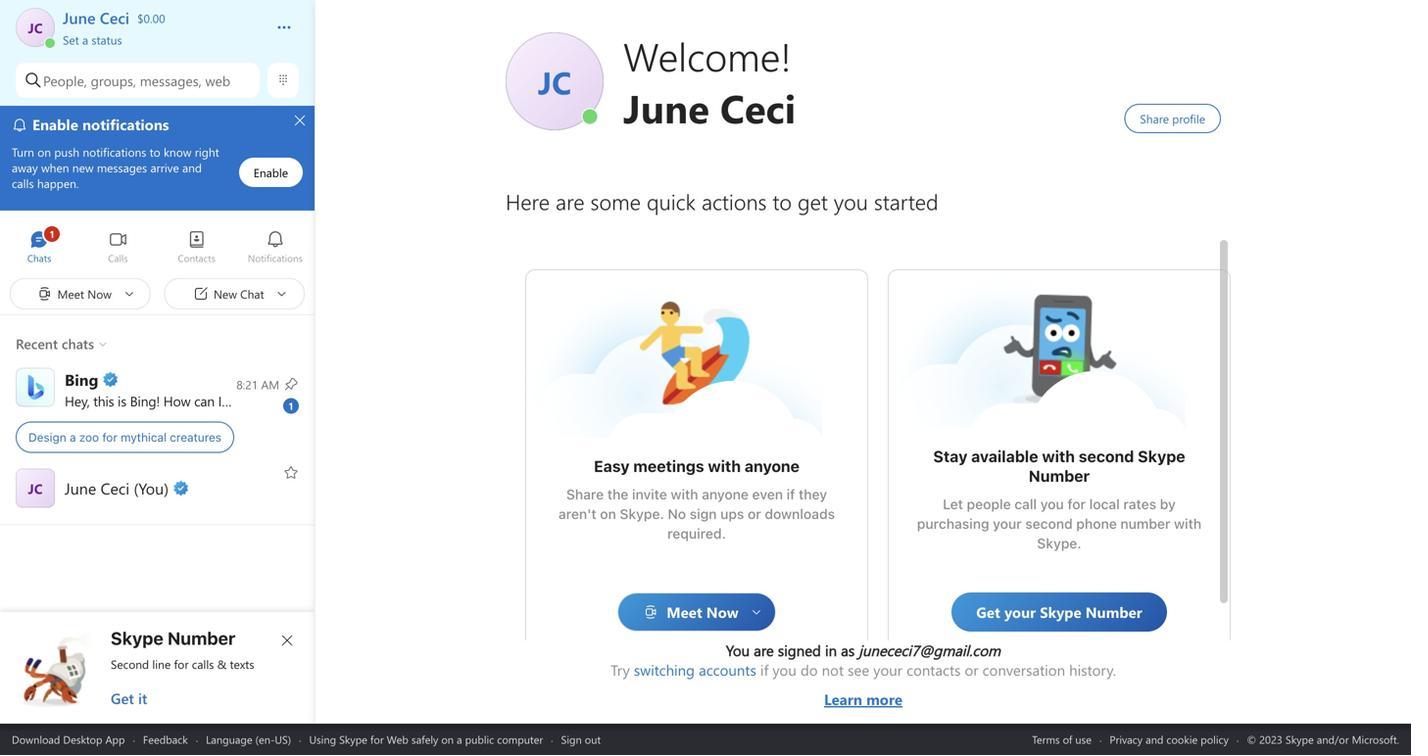 Task type: locate. For each thing, give the bounding box(es) containing it.
on down 'the'
[[600, 506, 617, 523]]

download desktop app
[[12, 733, 125, 748]]

skype
[[1139, 448, 1186, 466], [111, 629, 164, 650], [339, 733, 368, 748]]

skype number
[[111, 629, 236, 650]]

sign
[[561, 733, 582, 748]]

design
[[28, 431, 66, 445]]

zoo
[[79, 431, 99, 445]]

signed
[[778, 641, 822, 661]]

second up local
[[1079, 448, 1135, 466]]

skype. down invite
[[620, 506, 665, 523]]

for left web
[[371, 733, 384, 748]]

2 horizontal spatial skype
[[1139, 448, 1186, 466]]

or
[[748, 506, 762, 523], [965, 661, 979, 680]]

1 vertical spatial you
[[1041, 497, 1065, 513]]

1 vertical spatial skype
[[111, 629, 164, 650]]

0 vertical spatial your
[[993, 516, 1022, 532]]

stay available with second skype number
[[934, 448, 1190, 486]]

privacy and cookie policy link
[[1110, 733, 1229, 748]]

if up downloads
[[787, 487, 796, 503]]

on right safely
[[442, 733, 454, 748]]

required.
[[668, 526, 726, 542]]

i
[[218, 392, 222, 410]]

0 horizontal spatial or
[[748, 506, 762, 523]]

web
[[387, 733, 409, 748]]

0 horizontal spatial on
[[442, 733, 454, 748]]

1 horizontal spatial a
[[82, 32, 88, 48]]

skype.
[[620, 506, 665, 523], [1038, 536, 1082, 552]]

safely
[[412, 733, 439, 748]]

using skype for web safely on a public computer link
[[309, 733, 543, 748]]

with
[[1043, 448, 1076, 466], [708, 457, 741, 476], [671, 487, 699, 503], [1175, 516, 1202, 532]]

1 vertical spatial skype.
[[1038, 536, 1082, 552]]

0 horizontal spatial your
[[874, 661, 903, 680]]

0 vertical spatial skype
[[1139, 448, 1186, 466]]

1 horizontal spatial second
[[1079, 448, 1135, 466]]

a right set
[[82, 32, 88, 48]]

a inside 'button'
[[82, 32, 88, 48]]

sign out link
[[561, 733, 601, 748]]

0 horizontal spatial you
[[254, 392, 276, 410]]

a left 'public'
[[457, 733, 462, 748]]

1 vertical spatial anyone
[[702, 487, 749, 503]]

anyone
[[745, 457, 800, 476], [702, 487, 749, 503]]

0 horizontal spatial if
[[761, 661, 769, 680]]

skype inside skype number element
[[111, 629, 164, 650]]

0 vertical spatial number
[[1029, 467, 1091, 486]]

you right help in the left bottom of the page
[[254, 392, 276, 410]]

(en-
[[256, 733, 275, 748]]

or right "ups"
[[748, 506, 762, 523]]

even
[[753, 487, 783, 503]]

terms of use
[[1033, 733, 1092, 748]]

skype number element
[[17, 629, 299, 709]]

using skype for web safely on a public computer
[[309, 733, 543, 748]]

more
[[867, 690, 903, 710]]

1 vertical spatial number
[[168, 629, 236, 650]]

conversation
[[983, 661, 1066, 680]]

with down by
[[1175, 516, 1202, 532]]

1 horizontal spatial skype
[[339, 733, 368, 748]]

terms of use link
[[1033, 733, 1092, 748]]

a
[[82, 32, 88, 48], [70, 431, 76, 445], [457, 733, 462, 748]]

skype inside stay available with second skype number
[[1139, 448, 1186, 466]]

0 vertical spatial anyone
[[745, 457, 800, 476]]

get
[[111, 689, 134, 709]]

learn more link
[[611, 680, 1117, 710]]

as
[[841, 641, 855, 661]]

skype up second
[[111, 629, 164, 650]]

whosthis
[[1001, 290, 1062, 311]]

for right "line"
[[174, 657, 189, 673]]

hey,
[[65, 392, 90, 410]]

1 vertical spatial your
[[874, 661, 903, 680]]

not
[[822, 661, 844, 680]]

anyone inside the share the invite with anyone even if they aren't on skype. no sign ups or downloads required.
[[702, 487, 749, 503]]

policy
[[1201, 733, 1229, 748]]

no
[[668, 506, 686, 523]]

for left local
[[1068, 497, 1086, 513]]

1 vertical spatial if
[[761, 661, 769, 680]]

1 horizontal spatial you
[[773, 661, 797, 680]]

see
[[848, 661, 870, 680]]

1 horizontal spatial if
[[787, 487, 796, 503]]

using
[[309, 733, 336, 748]]

sign out
[[561, 733, 601, 748]]

1 horizontal spatial on
[[600, 506, 617, 523]]

second inside stay available with second skype number
[[1079, 448, 1135, 466]]

groups,
[[91, 71, 136, 89]]

number up calls
[[168, 629, 236, 650]]

with inside stay available with second skype number
[[1043, 448, 1076, 466]]

1 vertical spatial a
[[70, 431, 76, 445]]

1 horizontal spatial your
[[993, 516, 1022, 532]]

with up no
[[671, 487, 699, 503]]

1 vertical spatial or
[[965, 661, 979, 680]]

0 horizontal spatial skype
[[111, 629, 164, 650]]

second down call
[[1026, 516, 1073, 532]]

invite
[[632, 487, 668, 503]]

history.
[[1070, 661, 1117, 680]]

skype right using
[[339, 733, 368, 748]]

1 horizontal spatial skype.
[[1038, 536, 1082, 552]]

or right contacts
[[965, 661, 979, 680]]

0 horizontal spatial second
[[1026, 516, 1073, 532]]

0 vertical spatial if
[[787, 487, 796, 503]]

your inside try switching accounts if you do not see your contacts or conversation history. learn more
[[874, 661, 903, 680]]

anyone up "ups"
[[702, 487, 749, 503]]

your right see
[[874, 661, 903, 680]]

2 vertical spatial you
[[773, 661, 797, 680]]

skype. down phone
[[1038, 536, 1082, 552]]

a for design
[[70, 431, 76, 445]]

messages,
[[140, 71, 202, 89]]

0 horizontal spatial a
[[70, 431, 76, 445]]

you right call
[[1041, 497, 1065, 513]]

and
[[1146, 733, 1164, 748]]

people
[[967, 497, 1012, 513]]

set
[[63, 32, 79, 48]]

1 vertical spatial on
[[442, 733, 454, 748]]

are
[[754, 641, 774, 661]]

0 vertical spatial second
[[1079, 448, 1135, 466]]

desktop
[[63, 733, 102, 748]]

you left do
[[773, 661, 797, 680]]

0 horizontal spatial skype.
[[620, 506, 665, 523]]

texts
[[230, 657, 254, 673]]

in
[[826, 641, 837, 661]]

creatures
[[170, 431, 222, 445]]

let
[[943, 497, 964, 513]]

of
[[1063, 733, 1073, 748]]

with right available
[[1043, 448, 1076, 466]]

2 vertical spatial skype
[[339, 733, 368, 748]]

0 vertical spatial on
[[600, 506, 617, 523]]

skype up by
[[1139, 448, 1186, 466]]

second
[[1079, 448, 1135, 466], [1026, 516, 1073, 532]]

if right you
[[761, 661, 769, 680]]

skype. inside the share the invite with anyone even if they aren't on skype. no sign ups or downloads required.
[[620, 506, 665, 523]]

number up call
[[1029, 467, 1091, 486]]

people, groups, messages, web button
[[16, 63, 260, 98]]

number
[[1029, 467, 1091, 486], [168, 629, 236, 650]]

for inside skype number element
[[174, 657, 189, 673]]

2 horizontal spatial you
[[1041, 497, 1065, 513]]

your down call
[[993, 516, 1022, 532]]

1 horizontal spatial number
[[1029, 467, 1091, 486]]

1 horizontal spatial or
[[965, 661, 979, 680]]

0 vertical spatial a
[[82, 32, 88, 48]]

anyone up even
[[745, 457, 800, 476]]

it
[[138, 689, 147, 709]]

language (en-us)
[[206, 733, 291, 748]]

2 horizontal spatial a
[[457, 733, 462, 748]]

0 vertical spatial or
[[748, 506, 762, 523]]

call
[[1015, 497, 1038, 513]]

if inside the share the invite with anyone even if they aren't on skype. no sign ups or downloads required.
[[787, 487, 796, 503]]

0 vertical spatial skype.
[[620, 506, 665, 523]]

a for set
[[82, 32, 88, 48]]

2 vertical spatial a
[[457, 733, 462, 748]]

1 vertical spatial second
[[1026, 516, 1073, 532]]

your
[[993, 516, 1022, 532], [874, 661, 903, 680]]

tab list
[[0, 222, 315, 276]]

a left zoo
[[70, 431, 76, 445]]

rates
[[1124, 497, 1157, 513]]

sign
[[690, 506, 717, 523]]

this
[[93, 392, 114, 410]]

try
[[611, 661, 630, 680]]



Task type: vqa. For each thing, say whether or not it's contained in the screenshot.
"Stay up to date with the latest features and updates in Skype. Don't miss a thing!"
no



Task type: describe. For each thing, give the bounding box(es) containing it.
mythical
[[121, 431, 167, 445]]

stay
[[934, 448, 968, 466]]

can
[[194, 392, 215, 410]]

with inside the share the invite with anyone even if they aren't on skype. no sign ups or downloads required.
[[671, 487, 699, 503]]

purchasing
[[918, 516, 990, 532]]

is
[[118, 392, 126, 410]]

by
[[1161, 497, 1176, 513]]

0 vertical spatial you
[[254, 392, 276, 410]]

language
[[206, 733, 253, 748]]

calls
[[192, 657, 214, 673]]

try switching accounts if you do not see your contacts or conversation history. learn more
[[611, 661, 1117, 710]]

switching
[[634, 661, 695, 680]]

get it
[[111, 689, 147, 709]]

meetings
[[634, 457, 705, 476]]

&
[[217, 657, 227, 673]]

do
[[801, 661, 818, 680]]

second
[[111, 657, 149, 673]]

available
[[972, 448, 1039, 466]]

design a zoo for mythical creatures
[[28, 431, 222, 445]]

mansurfer
[[638, 300, 709, 321]]

if inside try switching accounts if you do not see your contacts or conversation history. learn more
[[761, 661, 769, 680]]

!
[[156, 392, 160, 410]]

0 horizontal spatial number
[[168, 629, 236, 650]]

easy meetings with anyone
[[594, 457, 800, 476]]

share the invite with anyone even if they aren't on skype. no sign ups or downloads required.
[[559, 487, 839, 542]]

or inside try switching accounts if you do not see your contacts or conversation history. learn more
[[965, 661, 979, 680]]

switching accounts link
[[634, 661, 757, 680]]

let people call you for local rates by purchasing your second phone number with skype.
[[918, 497, 1206, 552]]

you inside the let people call you for local rates by purchasing your second phone number with skype.
[[1041, 497, 1065, 513]]

easy
[[594, 457, 630, 476]]

aren't
[[559, 506, 597, 523]]

download
[[12, 733, 60, 748]]

with up "ups"
[[708, 457, 741, 476]]

how
[[164, 392, 191, 410]]

hey, this is bing ! how can i help you today?
[[65, 392, 322, 410]]

for inside the let people call you for local rates by purchasing your second phone number with skype.
[[1068, 497, 1086, 513]]

language (en-us) link
[[206, 733, 291, 748]]

set a status
[[63, 32, 122, 48]]

skype. inside the let people call you for local rates by purchasing your second phone number with skype.
[[1038, 536, 1082, 552]]

share
[[567, 487, 604, 503]]

you are signed in as
[[726, 641, 859, 661]]

bing
[[130, 392, 156, 410]]

you inside try switching accounts if you do not see your contacts or conversation history. learn more
[[773, 661, 797, 680]]

people,
[[43, 71, 87, 89]]

help
[[225, 392, 251, 410]]

or inside the share the invite with anyone even if they aren't on skype. no sign ups or downloads required.
[[748, 506, 762, 523]]

terms
[[1033, 733, 1061, 748]]

status
[[92, 32, 122, 48]]

people, groups, messages, web
[[43, 71, 231, 89]]

they
[[799, 487, 828, 503]]

set a status button
[[63, 27, 257, 48]]

use
[[1076, 733, 1092, 748]]

contacts
[[907, 661, 961, 680]]

feedback link
[[143, 733, 188, 748]]

the
[[608, 487, 629, 503]]

for right zoo
[[102, 431, 117, 445]]

feedback
[[143, 733, 188, 748]]

cookie
[[1167, 733, 1198, 748]]

local
[[1090, 497, 1120, 513]]

with inside the let people call you for local rates by purchasing your second phone number with skype.
[[1175, 516, 1202, 532]]

number
[[1121, 516, 1171, 532]]

us)
[[275, 733, 291, 748]]

downloads
[[765, 506, 835, 523]]

today?
[[280, 392, 319, 410]]

second line for calls & texts
[[111, 657, 254, 673]]

your inside the let people call you for local rates by purchasing your second phone number with skype.
[[993, 516, 1022, 532]]

number inside stay available with second skype number
[[1029, 467, 1091, 486]]

download desktop app link
[[12, 733, 125, 748]]

line
[[152, 657, 171, 673]]

accounts
[[699, 661, 757, 680]]

privacy
[[1110, 733, 1143, 748]]

app
[[105, 733, 125, 748]]

learn
[[825, 690, 863, 710]]

public
[[465, 733, 494, 748]]

web
[[205, 71, 231, 89]]

ups
[[721, 506, 745, 523]]

out
[[585, 733, 601, 748]]

second inside the let people call you for local rates by purchasing your second phone number with skype.
[[1026, 516, 1073, 532]]

computer
[[497, 733, 543, 748]]

on inside the share the invite with anyone even if they aren't on skype. no sign ups or downloads required.
[[600, 506, 617, 523]]



